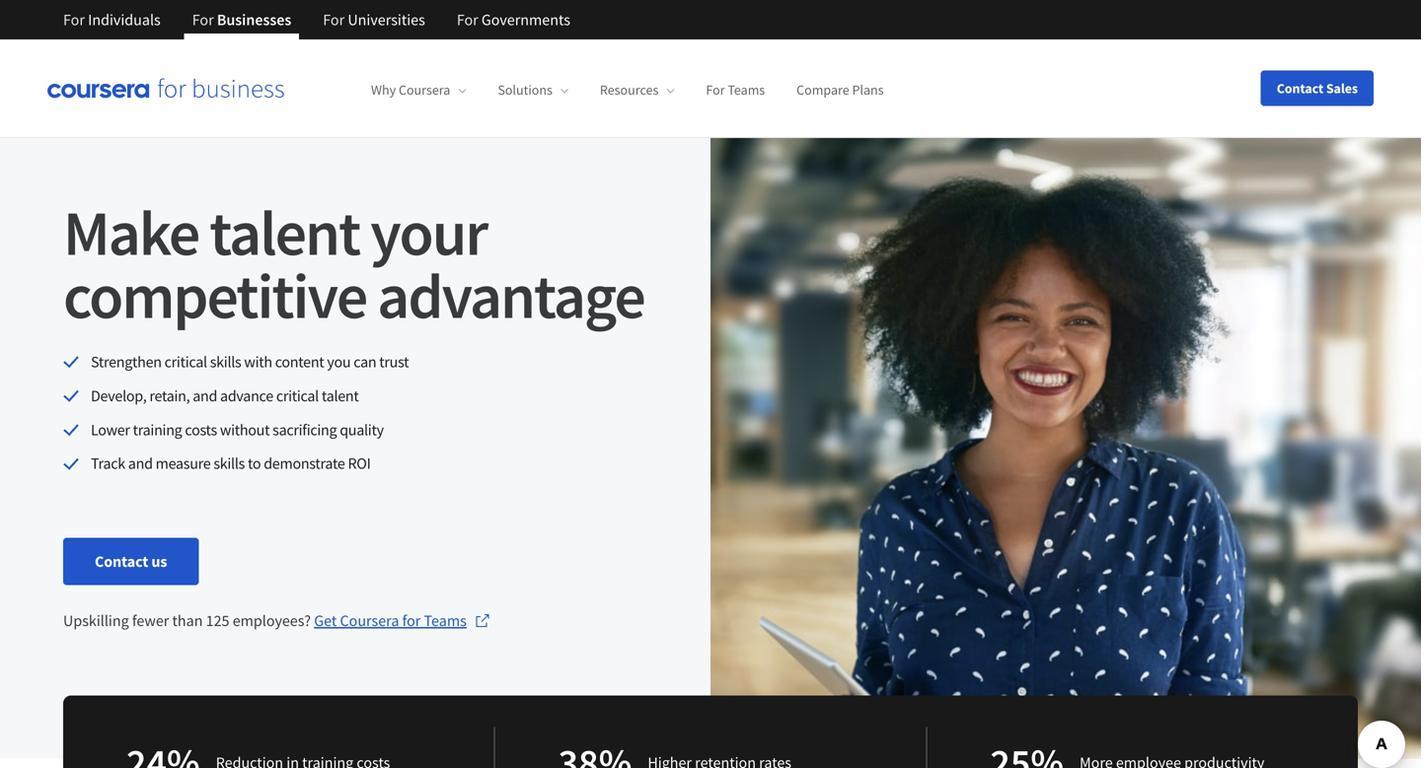 Task type: describe. For each thing, give the bounding box(es) containing it.
you
[[327, 352, 351, 372]]

individuals
[[88, 10, 161, 30]]

0 vertical spatial and
[[193, 386, 217, 406]]

0 vertical spatial teams
[[728, 81, 765, 99]]

contact for contact us
[[95, 552, 148, 572]]

for individuals
[[63, 10, 161, 30]]

make talent your competitive advantage
[[63, 193, 644, 336]]

advance
[[220, 386, 273, 406]]

solutions
[[498, 81, 553, 99]]

quality
[[340, 420, 384, 440]]

125
[[206, 611, 229, 631]]

get coursera for teams
[[314, 611, 467, 631]]

track
[[91, 454, 125, 474]]

compare
[[797, 81, 849, 99]]

1 vertical spatial skills
[[213, 454, 245, 474]]

why coursera link
[[371, 81, 466, 99]]

for teams
[[706, 81, 765, 99]]

retain,
[[149, 386, 190, 406]]

solutions link
[[498, 81, 568, 99]]

your
[[370, 193, 487, 272]]

for teams link
[[706, 81, 765, 99]]

employees?
[[233, 611, 311, 631]]

content
[[275, 352, 324, 372]]

for for governments
[[457, 10, 478, 30]]

strengthen
[[91, 352, 162, 372]]

lower training costs without sacrificing quality
[[91, 420, 384, 440]]

why coursera
[[371, 81, 450, 99]]

measure
[[156, 454, 211, 474]]

us
[[151, 552, 167, 572]]

track and measure skills to demonstrate roi
[[91, 454, 371, 474]]

banner navigation
[[47, 0, 586, 39]]

universities
[[348, 10, 425, 30]]

fewer
[[132, 611, 169, 631]]

roi
[[348, 454, 371, 474]]

competitive
[[63, 256, 367, 336]]

1 vertical spatial talent
[[322, 386, 359, 406]]

upskilling fewer than 125 employees?
[[63, 611, 314, 631]]

compare plans
[[797, 81, 884, 99]]

strengthen critical skills with content you can trust
[[91, 352, 409, 372]]

businesses
[[217, 10, 291, 30]]

to
[[248, 454, 261, 474]]

coursera for business image
[[47, 78, 284, 98]]

for for universities
[[323, 10, 345, 30]]

contact sales
[[1277, 79, 1358, 97]]

develop, retain, and advance critical talent
[[91, 386, 359, 406]]

coursera for why
[[399, 81, 450, 99]]



Task type: locate. For each thing, give the bounding box(es) containing it.
contact
[[1277, 79, 1324, 97], [95, 552, 148, 572]]

teams left compare
[[728, 81, 765, 99]]

teams
[[728, 81, 765, 99], [424, 611, 467, 631]]

advantage
[[377, 256, 644, 336]]

for for businesses
[[192, 10, 214, 30]]

with
[[244, 352, 272, 372]]

contact left us
[[95, 552, 148, 572]]

can
[[353, 352, 376, 372]]

critical up retain,
[[164, 352, 207, 372]]

contact inside button
[[1277, 79, 1324, 97]]

coursera for get
[[340, 611, 399, 631]]

for left individuals at the top left of page
[[63, 10, 85, 30]]

for for individuals
[[63, 10, 85, 30]]

sacrificing
[[273, 420, 337, 440]]

1 horizontal spatial and
[[193, 386, 217, 406]]

teams right for on the bottom
[[424, 611, 467, 631]]

and right track
[[128, 454, 153, 474]]

for
[[402, 611, 421, 631]]

demonstrate
[[264, 454, 345, 474]]

skills left with
[[210, 352, 241, 372]]

lower
[[91, 420, 130, 440]]

0 vertical spatial critical
[[164, 352, 207, 372]]

upskilling
[[63, 611, 129, 631]]

1 horizontal spatial critical
[[276, 386, 319, 406]]

coursera right why
[[399, 81, 450, 99]]

plans
[[852, 81, 884, 99]]

contact left sales
[[1277, 79, 1324, 97]]

critical
[[164, 352, 207, 372], [276, 386, 319, 406]]

without
[[220, 420, 270, 440]]

for left universities
[[323, 10, 345, 30]]

critical down content
[[276, 386, 319, 406]]

0 vertical spatial coursera
[[399, 81, 450, 99]]

0 vertical spatial contact
[[1277, 79, 1324, 97]]

0 horizontal spatial teams
[[424, 611, 467, 631]]

for left governments
[[457, 10, 478, 30]]

skills left to
[[213, 454, 245, 474]]

than
[[172, 611, 203, 631]]

1 vertical spatial contact
[[95, 552, 148, 572]]

1 vertical spatial coursera
[[340, 611, 399, 631]]

for businesses
[[192, 10, 291, 30]]

contact us
[[95, 552, 167, 572]]

1 vertical spatial and
[[128, 454, 153, 474]]

talent
[[209, 193, 359, 272], [322, 386, 359, 406]]

skills
[[210, 352, 241, 372], [213, 454, 245, 474]]

0 horizontal spatial and
[[128, 454, 153, 474]]

and
[[193, 386, 217, 406], [128, 454, 153, 474]]

for right resources link
[[706, 81, 725, 99]]

and up the costs
[[193, 386, 217, 406]]

trust
[[379, 352, 409, 372]]

0 horizontal spatial contact
[[95, 552, 148, 572]]

0 vertical spatial talent
[[209, 193, 359, 272]]

0 horizontal spatial critical
[[164, 352, 207, 372]]

contact for contact sales
[[1277, 79, 1324, 97]]

sales
[[1326, 79, 1358, 97]]

1 vertical spatial critical
[[276, 386, 319, 406]]

for universities
[[323, 10, 425, 30]]

resources
[[600, 81, 659, 99]]

0 vertical spatial skills
[[210, 352, 241, 372]]

costs
[[185, 420, 217, 440]]

why
[[371, 81, 396, 99]]

get
[[314, 611, 337, 631]]

for
[[63, 10, 85, 30], [192, 10, 214, 30], [323, 10, 345, 30], [457, 10, 478, 30], [706, 81, 725, 99]]

1 horizontal spatial teams
[[728, 81, 765, 99]]

coursera
[[399, 81, 450, 99], [340, 611, 399, 631]]

resources link
[[600, 81, 674, 99]]

1 horizontal spatial contact
[[1277, 79, 1324, 97]]

training
[[133, 420, 182, 440]]

get coursera for teams link
[[314, 609, 490, 633]]

coursera left for on the bottom
[[340, 611, 399, 631]]

talent inside make talent your competitive advantage
[[209, 193, 359, 272]]

for left businesses at the left top of the page
[[192, 10, 214, 30]]

make
[[63, 193, 199, 272]]

contact us link
[[63, 538, 199, 586]]

develop,
[[91, 386, 146, 406]]

for governments
[[457, 10, 570, 30]]

1 vertical spatial teams
[[424, 611, 467, 631]]

contact sales button
[[1261, 71, 1374, 106]]

governments
[[481, 10, 570, 30]]

compare plans link
[[797, 81, 884, 99]]



Task type: vqa. For each thing, say whether or not it's contained in the screenshot.
Coursera image
no



